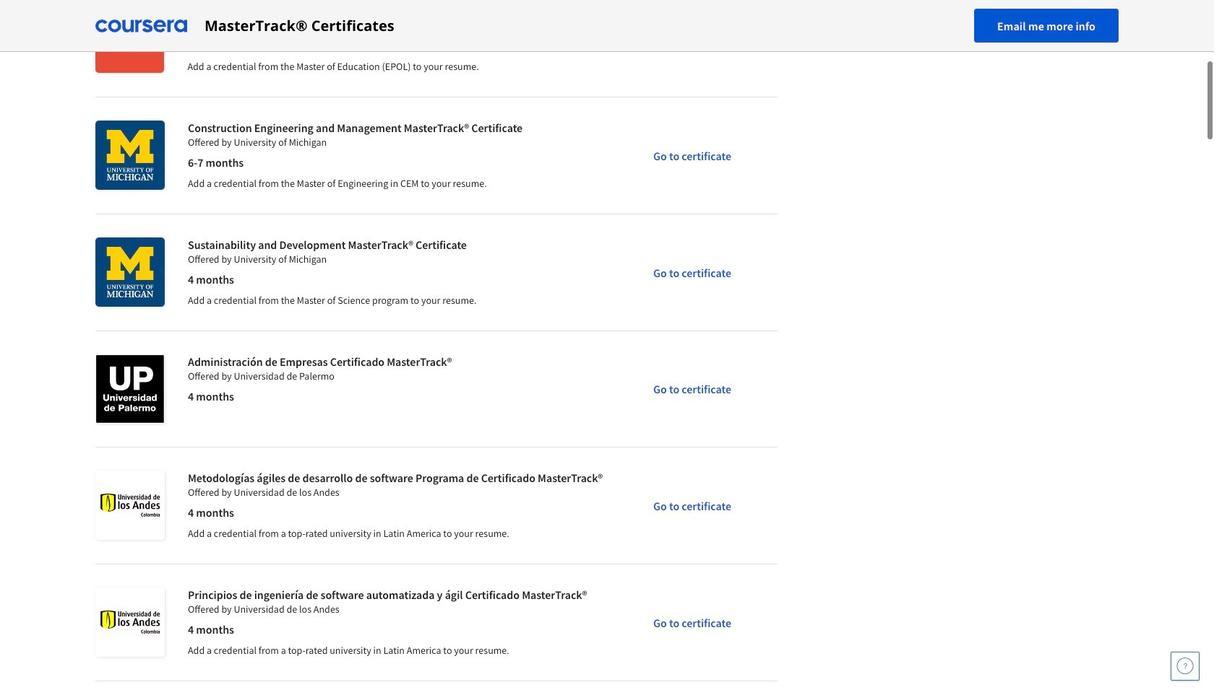 Task type: describe. For each thing, give the bounding box(es) containing it.
help center image
[[1177, 658, 1194, 676]]

coursera image
[[95, 14, 187, 37]]

1 university of michigan image from the top
[[95, 121, 165, 190]]



Task type: locate. For each thing, give the bounding box(es) containing it.
1 universidad de los andes image from the top
[[95, 471, 165, 541]]

universidad de palermo image
[[95, 355, 165, 424]]

2 university of michigan image from the top
[[95, 238, 165, 307]]

1 vertical spatial universidad de los andes image
[[95, 588, 165, 658]]

0 vertical spatial university of michigan image
[[95, 121, 165, 190]]

university of illinois at urbana-champaign image
[[95, 4, 164, 73]]

universidad de los andes image
[[95, 471, 165, 541], [95, 588, 165, 658]]

2 universidad de los andes image from the top
[[95, 588, 165, 658]]

university of michigan image
[[95, 121, 165, 190], [95, 238, 165, 307]]

1 vertical spatial university of michigan image
[[95, 238, 165, 307]]

0 vertical spatial universidad de los andes image
[[95, 471, 165, 541]]



Task type: vqa. For each thing, say whether or not it's contained in the screenshot.
Universidad de los Andes image to the top
yes



